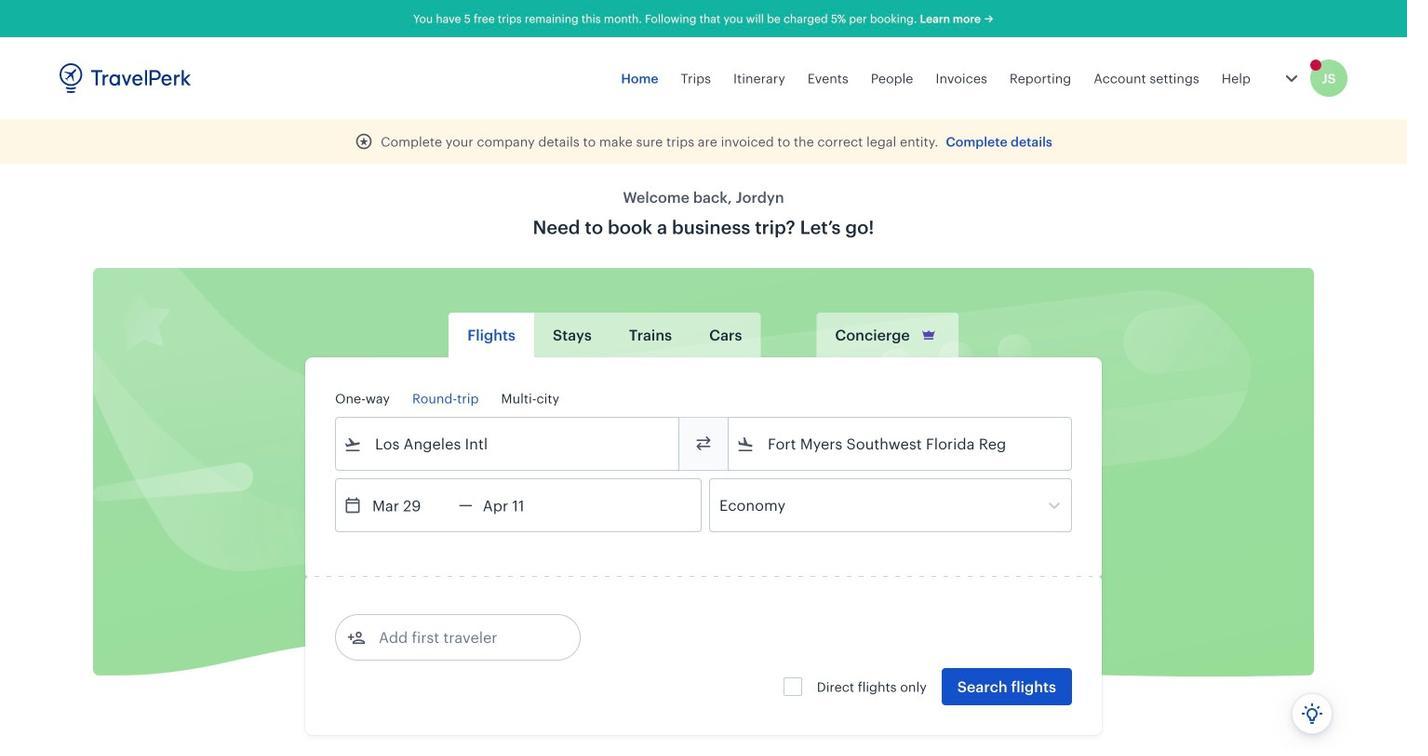 Task type: locate. For each thing, give the bounding box(es) containing it.
Depart text field
[[362, 479, 459, 531]]

Return text field
[[473, 479, 569, 531]]



Task type: describe. For each thing, give the bounding box(es) containing it.
From search field
[[362, 429, 654, 459]]

Add first traveler search field
[[366, 623, 559, 652]]

To search field
[[755, 429, 1047, 459]]



